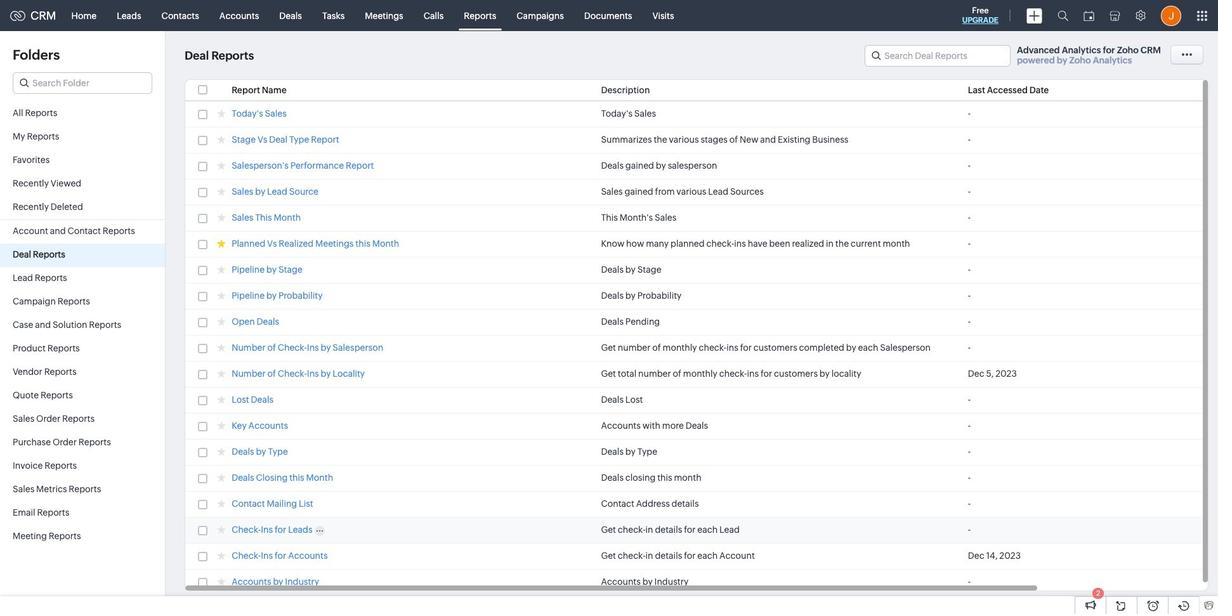 Task type: locate. For each thing, give the bounding box(es) containing it.
profile image
[[1161, 5, 1182, 26]]

logo image
[[10, 10, 25, 21]]

profile element
[[1154, 0, 1189, 31]]

search element
[[1050, 0, 1076, 31]]

create menu image
[[1027, 8, 1043, 23]]

create menu element
[[1019, 0, 1050, 31]]

calendar image
[[1084, 10, 1095, 21]]

search image
[[1058, 10, 1069, 21]]

Search Deal Reports text field
[[866, 46, 1010, 66]]



Task type: vqa. For each thing, say whether or not it's contained in the screenshot.
logo
yes



Task type: describe. For each thing, give the bounding box(es) containing it.
Search Folder text field
[[13, 73, 152, 93]]



